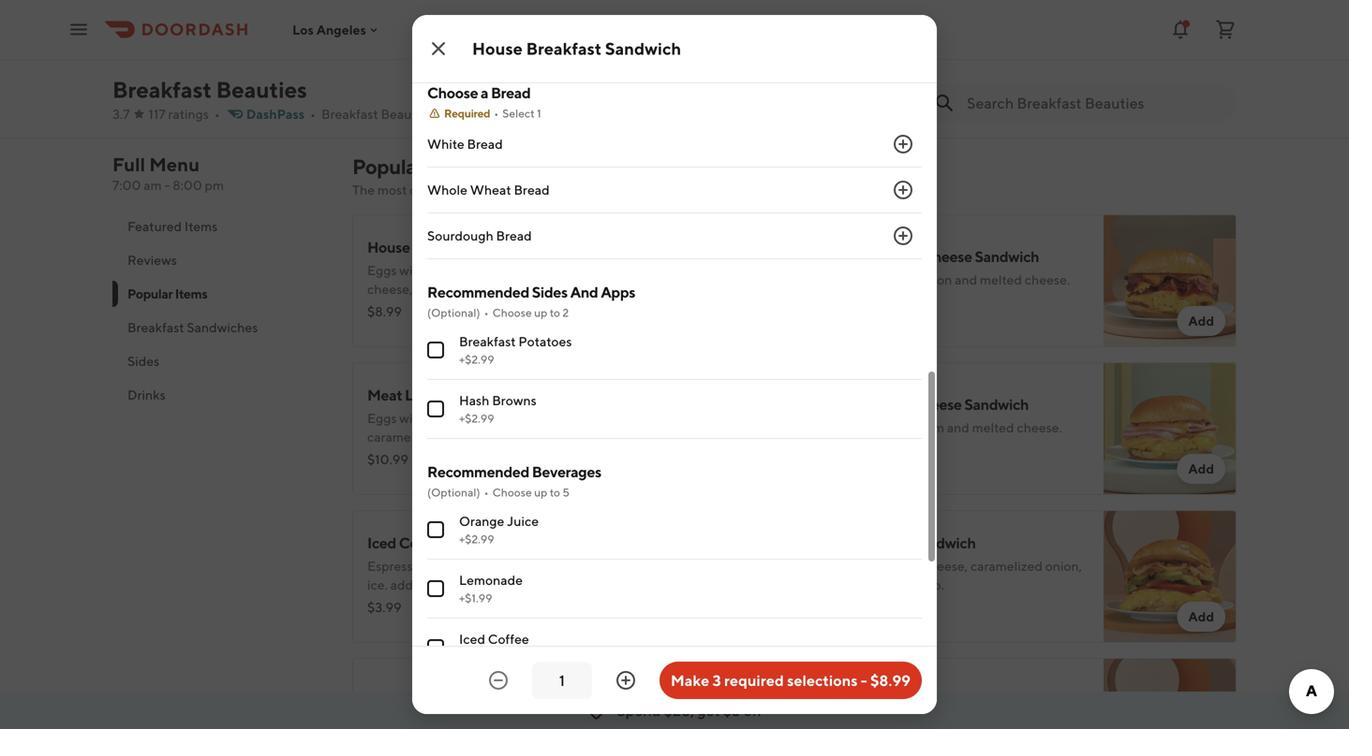 Task type: vqa. For each thing, say whether or not it's contained in the screenshot.
the 'Iced' in the Iced Coffee Espresso with kopeli coffee, half & half, and ice. add vanilla, hazelnut, or caramel monin® flavoring.
yes



Task type: describe. For each thing, give the bounding box(es) containing it.
+$2.99 for recommended sides and apps
[[459, 353, 494, 366]]

0 horizontal spatial t
[[673, 7, 682, 28]]

popular for popular items
[[127, 286, 173, 302]]

juice
[[507, 514, 539, 529]]

angeles
[[316, 22, 366, 37]]

Item Search search field
[[967, 93, 1222, 113]]

sandwich inside cali breakfast sandwich eggs with melted cheese, caramelized onion, tomato, and avocado.
[[911, 535, 976, 552]]

cheese. for bacon, egg and cheese sandwich
[[1025, 272, 1070, 288]]

beauties for breakfast beauties • 3.4 mi
[[381, 106, 433, 122]]

drinks
[[127, 387, 166, 403]]

$25,
[[664, 702, 694, 720]]

and right ham
[[947, 420, 970, 436]]

increase quantity by 1 image
[[615, 670, 637, 692]]

lemonade +$1.99
[[459, 573, 523, 605]]

$3.99
[[367, 600, 402, 616]]

- for menu
[[164, 178, 170, 193]]

popular for popular items the most commonly ordered items and dishes from this store
[[352, 155, 423, 179]]

1
[[537, 107, 541, 120]]

wheat
[[470, 182, 511, 198]]

recommended beverages group
[[427, 462, 922, 730]]

increase quantity by 1 image for whole wheat bread
[[892, 179, 914, 201]]

hash inside the house breakfast sandwich eggs with crispy bacon, hash brown, melted cheese, and house sauce. $8.99
[[508, 263, 536, 278]]

and inside iced coffee espresso with kopeli coffee, half & half, and ice. add vanilla, hazelnut, or caramel monin® flavoring.
[[598, 559, 621, 574]]

cheese. inside breakfast burger fried egg with beef burger, caramelized onions and melted cheese.
[[929, 726, 974, 730]]

add button for iced coffee
[[727, 602, 776, 632]]

sauce.
[[479, 282, 517, 297]]

with inside the house breakfast sandwich eggs with crispy bacon, hash brown, melted cheese, and house sauce. $8.99
[[399, 263, 425, 278]]

hash browns +$2.99
[[459, 393, 537, 425]]

hash inside meat lovers breakfast burger eggs with beef burger, crispy bacon, caramelized onions, melted cheese, and hash brown.
[[605, 430, 633, 445]]

+$1.99
[[459, 592, 492, 605]]

selections
[[787, 672, 858, 690]]

vanilla,
[[416, 578, 457, 593]]

close house breakfast sandwich image
[[427, 37, 450, 60]]

orange
[[459, 514, 504, 529]]

make 3 required selections - $8.99 button
[[660, 662, 922, 700]]

order
[[540, 45, 571, 58]]

cheese for ham, egg and cheese sandwich
[[912, 396, 962, 414]]

sandwich inside ham, egg and cheese sandwich eggs with savory ham and melted cheese.
[[964, 396, 1029, 414]]

featured items button
[[112, 210, 330, 244]]

house for house breakfast sandwich
[[472, 38, 523, 59]]

add button for cali breakfast sandwich
[[1177, 602, 1226, 632]]

bread right wheat
[[514, 182, 550, 198]]

melted inside meat lovers breakfast burger eggs with beef burger, crispy bacon, caramelized onions, melted cheese, and hash brown.
[[487, 430, 529, 445]]

egg
[[851, 707, 873, 722]]

breakfast beauties • 3.4 mi
[[321, 106, 489, 122]]

dishes
[[585, 182, 623, 198]]

recommended for recommended sides and apps
[[427, 283, 529, 301]]

hash
[[459, 393, 489, 409]]

to inside recommended beverages (optional) • choose up to 5
[[550, 486, 560, 499]]

breakfast beauties
[[112, 76, 307, 103]]

breakfast inside cali breakfast sandwich eggs with melted cheese, caramelized onion, tomato, and avocado.
[[846, 535, 909, 552]]

breakfast inside breakfast burger fried egg with beef burger, caramelized onions and melted cheese.
[[817, 683, 880, 700]]

browns
[[492, 393, 537, 409]]

whole wheat bread
[[427, 182, 550, 198]]

a
[[481, 84, 488, 102]]

reviews button
[[112, 244, 330, 277]]

choose inside group
[[427, 84, 478, 102]]

sourdough
[[427, 228, 493, 244]]

beef inside meat lovers breakfast burger eggs with beef burger, crispy bacon, caramelized onions, melted cheese, and hash brown.
[[428, 411, 455, 426]]

espresso
[[367, 559, 420, 574]]

reviews
[[127, 253, 177, 268]]

cali
[[817, 535, 843, 552]]

cheese. for ham, egg and cheese sandwich
[[1017, 420, 1062, 436]]

7:00
[[112, 178, 141, 193]]

and up bacon
[[894, 248, 919, 266]]

doordash
[[487, 45, 538, 58]]

crispy inside meat lovers breakfast burger eggs with beef burger, crispy bacon, caramelized onions, melted cheese, and hash brown.
[[503, 411, 538, 426]]

spend $25, get $3 off
[[617, 702, 762, 720]]

recommended sides and apps group
[[427, 282, 922, 439]]

house breakfast sandwich dialog
[[412, 0, 937, 730]]

whole
[[427, 182, 468, 198]]

items for featured items
[[184, 219, 218, 234]]

eggs inside cali breakfast sandwich eggs with melted cheese, caramelized onion, tomato, and avocado.
[[817, 559, 847, 574]]

items for popular items
[[175, 286, 207, 302]]

notification bell image
[[1169, 18, 1192, 41]]

3
[[713, 672, 721, 690]]

ordered
[[475, 182, 522, 198]]

1 horizontal spatial t
[[751, 9, 759, 27]]

• doordash order
[[480, 45, 571, 58]]

iced coffee
[[459, 632, 529, 647]]

$3
[[723, 702, 740, 720]]

melted inside the bacon, egg and cheese sandwich eggs with crispy bacon and melted cheese.
[[980, 272, 1022, 288]]

• select 1
[[494, 107, 541, 120]]

breakfast inside the house breakfast sandwich eggs with crispy bacon, hash brown, melted cheese, and house sauce. $8.99
[[413, 238, 476, 256]]

sausage,
[[367, 692, 426, 710]]

required
[[444, 107, 490, 120]]

ashley
[[407, 9, 451, 27]]

full
[[112, 154, 145, 176]]

eggs inside the bacon, egg and cheese sandwich eggs with crispy bacon and melted cheese.
[[817, 272, 847, 288]]

eggs inside ham, egg and cheese sandwich eggs with savory ham and melted cheese.
[[817, 420, 847, 436]]

(optional) inside recommended beverages (optional) • choose up to 5
[[427, 486, 480, 499]]

breakfast sandwiches
[[127, 320, 258, 335]]

caramelized for breakfast
[[979, 707, 1051, 722]]

dashpass
[[246, 106, 305, 122]]

sides button
[[112, 345, 330, 379]]

flavoring.
[[367, 596, 422, 612]]

sides inside button
[[127, 354, 160, 369]]

decrease quantity by 1 image
[[487, 670, 510, 692]]

melted inside breakfast burger fried egg with beef burger, caramelized onions and melted cheese.
[[884, 726, 926, 730]]

+$0.50
[[427, 39, 465, 52]]

brown,
[[539, 263, 580, 278]]

onions,
[[442, 430, 485, 445]]

egg for sausage,
[[429, 692, 456, 710]]

117
[[149, 106, 166, 122]]

iced for iced coffee
[[459, 632, 485, 647]]

this
[[656, 182, 677, 198]]

avocado.
[[891, 578, 944, 593]]

0 items, open order cart image
[[1214, 18, 1237, 41]]

caramelized inside meat lovers breakfast burger eggs with beef burger, crispy bacon, caramelized onions, melted cheese, and hash brown.
[[367, 430, 439, 445]]

iced for iced coffee espresso with kopeli coffee, half & half, and ice. add vanilla, hazelnut, or caramel monin® flavoring.
[[367, 535, 396, 552]]

required
[[724, 672, 784, 690]]

get
[[697, 702, 720, 720]]

house for house breakfast sandwich eggs with crispy bacon, hash brown, melted cheese, and house sauce. $8.99
[[367, 238, 410, 256]]

+$2.99 for recommended beverages
[[459, 533, 494, 546]]

featured items
[[127, 219, 218, 234]]

beauties for breakfast beauties
[[216, 76, 307, 103]]

featured
[[127, 219, 182, 234]]

ashley w
[[407, 9, 470, 27]]

burger inside breakfast burger fried egg with beef burger, caramelized onions and melted cheese.
[[883, 683, 928, 700]]

with inside meat lovers breakfast burger eggs with beef burger, crispy bacon, caramelized onions, melted cheese, and hash brown.
[[399, 411, 425, 426]]

meat lovers breakfast burger image
[[654, 363, 787, 496]]

breakfast burger image
[[1104, 659, 1237, 730]]

+$2.99 inside hash browns +$2.99
[[459, 412, 494, 425]]

iced coffee espresso with kopeli coffee, half & half, and ice. add vanilla, hazelnut, or caramel monin® flavoring.
[[367, 535, 631, 612]]

bacon
[[915, 272, 952, 288]]

torean t
[[703, 9, 759, 27]]

add for bacon, egg and cheese sandwich
[[1188, 313, 1214, 329]]

bacon,
[[817, 248, 862, 266]]

add for ham, egg and cheese sandwich
[[1188, 461, 1214, 477]]

potatoes
[[519, 334, 572, 349]]

am
[[144, 178, 162, 193]]

beverages
[[532, 463, 601, 481]]

4/7/22
[[442, 45, 478, 58]]

coffee for iced coffee
[[488, 632, 529, 647]]

mi
[[475, 106, 489, 122]]

breakfast inside breakfast potatoes +$2.99
[[459, 334, 516, 349]]

recommended beverages (optional) • choose up to 5
[[427, 463, 601, 499]]

$8.99 inside button
[[870, 672, 911, 690]]

and inside breakfast burger fried egg with beef burger, caramelized onions and melted cheese.
[[859, 726, 882, 730]]

with inside ham, egg and cheese sandwich eggs with savory ham and melted cheese.
[[849, 420, 875, 436]]

and right bacon
[[955, 272, 977, 288]]

sausage, egg and cheese sandwich image
[[654, 659, 787, 730]]

the
[[352, 182, 375, 198]]

los
[[292, 22, 314, 37]]



Task type: locate. For each thing, give the bounding box(es) containing it.
choose down the sauce.
[[492, 306, 532, 320]]

and inside the house breakfast sandwich eggs with crispy bacon, hash brown, melted cheese, and house sauce. $8.99
[[415, 282, 438, 297]]

hazelnut,
[[460, 578, 515, 593]]

2 horizontal spatial crispy
[[878, 272, 913, 288]]

items inside the popular items the most commonly ordered items and dishes from this store
[[427, 155, 478, 179]]

2 vertical spatial increase quantity by 1 image
[[892, 225, 914, 247]]

eggs up tomato,
[[817, 559, 847, 574]]

117 ratings •
[[149, 106, 220, 122]]

0 vertical spatial sides
[[532, 283, 568, 301]]

• up orange
[[484, 486, 489, 499]]

- for 3
[[861, 672, 867, 690]]

with left savory
[[849, 420, 875, 436]]

Current quantity is 1 number field
[[543, 671, 581, 691]]

burger down breakfast potatoes +$2.99
[[517, 386, 563, 404]]

burger inside meat lovers breakfast burger eggs with beef burger, crispy bacon, caramelized onions, melted cheese, and hash brown.
[[517, 386, 563, 404]]

with down "bacon,"
[[849, 272, 875, 288]]

• inside recommended beverages (optional) • choose up to 5
[[484, 486, 489, 499]]

and left house
[[415, 282, 438, 297]]

cheese, inside cali breakfast sandwich eggs with melted cheese, caramelized onion, tomato, and avocado.
[[922, 559, 968, 574]]

choose a bread
[[427, 84, 531, 102]]

coffee up decrease quantity by 1 image
[[488, 632, 529, 647]]

0 horizontal spatial popular
[[127, 286, 173, 302]]

1 vertical spatial up
[[534, 486, 547, 499]]

iced down +$1.99
[[459, 632, 485, 647]]

1 vertical spatial cheese
[[912, 396, 962, 414]]

cheese, up beverages
[[532, 430, 577, 445]]

choose inside recommended beverages (optional) • choose up to 5
[[492, 486, 532, 499]]

beef inside breakfast burger fried egg with beef burger, caramelized onions and melted cheese.
[[905, 707, 932, 722]]

popular items
[[127, 286, 207, 302]]

0 vertical spatial burger
[[517, 386, 563, 404]]

w
[[454, 9, 470, 27]]

0 vertical spatial cheese.
[[1025, 272, 1070, 288]]

- inside full menu 7:00 am - 8:00 pm
[[164, 178, 170, 193]]

0 vertical spatial beauties
[[216, 76, 307, 103]]

breakfast inside button
[[127, 320, 184, 335]]

0 vertical spatial choose
[[427, 84, 478, 102]]

• down breakfast beauties
[[214, 106, 220, 122]]

caramelized inside cali breakfast sandwich eggs with melted cheese, caramelized onion, tomato, and avocado.
[[971, 559, 1043, 574]]

onions
[[817, 726, 856, 730]]

with down most
[[399, 263, 425, 278]]

+$2.99 inside orange juice +$2.99
[[459, 533, 494, 546]]

0 vertical spatial hash
[[508, 263, 536, 278]]

2 +$2.99 from the top
[[459, 412, 494, 425]]

eggs down "ham,"
[[817, 420, 847, 436]]

burger, down hash
[[458, 411, 500, 426]]

melted up apps
[[583, 263, 625, 278]]

0 horizontal spatial hash
[[508, 263, 536, 278]]

add button for ham, egg and cheese sandwich
[[1177, 454, 1226, 484]]

house
[[440, 282, 477, 297]]

cheese,
[[367, 282, 413, 297], [532, 430, 577, 445], [922, 559, 968, 574]]

with right egg on the right
[[876, 707, 902, 722]]

melted inside ham, egg and cheese sandwich eggs with savory ham and melted cheese.
[[972, 420, 1014, 436]]

items down white on the left top of page
[[427, 155, 478, 179]]

1 vertical spatial sides
[[127, 354, 160, 369]]

breakfast up the 117 on the top of the page
[[112, 76, 212, 103]]

2 vertical spatial items
[[175, 286, 207, 302]]

melted right ham
[[972, 420, 1014, 436]]

- inside button
[[861, 672, 867, 690]]

1 vertical spatial -
[[861, 672, 867, 690]]

popular inside the popular items the most commonly ordered items and dishes from this store
[[352, 155, 423, 179]]

crispy inside the house breakfast sandwich eggs with crispy bacon, hash brown, melted cheese, and house sauce. $8.99
[[428, 263, 463, 278]]

2 vertical spatial cheese,
[[922, 559, 968, 574]]

t left torean
[[673, 7, 682, 28]]

0 horizontal spatial sides
[[127, 354, 160, 369]]

dashpass •
[[246, 106, 316, 122]]

house down most
[[367, 238, 410, 256]]

- right am
[[164, 178, 170, 193]]

0 vertical spatial -
[[164, 178, 170, 193]]

orange juice +$2.99
[[459, 514, 539, 546]]

1 vertical spatial coffee
[[488, 632, 529, 647]]

8:00
[[173, 178, 202, 193]]

1 vertical spatial burger
[[883, 683, 928, 700]]

1 vertical spatial hash
[[605, 430, 633, 445]]

3.7
[[112, 106, 130, 122]]

bread up the • select 1 at the top of the page
[[491, 84, 531, 102]]

with up 'vanilla,'
[[423, 559, 449, 574]]

crispy left bacon
[[878, 272, 913, 288]]

house
[[472, 38, 523, 59], [367, 238, 410, 256]]

0 horizontal spatial burger,
[[458, 411, 500, 426]]

sourdough bread
[[427, 228, 532, 244]]

eggs down "bacon,"
[[817, 272, 847, 288]]

$10.99
[[367, 452, 408, 468]]

apps
[[601, 283, 635, 301]]

lovers
[[405, 386, 449, 404]]

cheese, inside meat lovers breakfast burger eggs with beef burger, crispy bacon, caramelized onions, melted cheese, and hash brown.
[[532, 430, 577, 445]]

cheese.
[[1025, 272, 1070, 288], [1017, 420, 1062, 436], [929, 726, 974, 730]]

1 vertical spatial iced
[[459, 632, 485, 647]]

1 horizontal spatial iced
[[459, 632, 485, 647]]

• right 'mi'
[[494, 107, 499, 120]]

iced inside iced coffee espresso with kopeli coffee, half & half, and ice. add vanilla, hazelnut, or caramel monin® flavoring.
[[367, 535, 396, 552]]

0 vertical spatial to
[[550, 306, 560, 320]]

add for cali breakfast sandwich
[[1188, 609, 1214, 625]]

+$2.99 inside breakfast potatoes +$2.99
[[459, 353, 494, 366]]

iced coffee image
[[654, 511, 787, 644]]

None checkbox
[[427, 342, 444, 359], [427, 522, 444, 539], [427, 581, 444, 598], [427, 342, 444, 359], [427, 522, 444, 539], [427, 581, 444, 598]]

1 increase quantity by 1 image from the top
[[892, 133, 914, 156]]

and
[[560, 182, 582, 198], [894, 248, 919, 266], [955, 272, 977, 288], [415, 282, 438, 297], [884, 396, 909, 414], [947, 420, 970, 436], [580, 430, 603, 445], [598, 559, 621, 574], [866, 578, 888, 593], [458, 692, 483, 710], [859, 726, 882, 730]]

0 vertical spatial up
[[534, 306, 547, 320]]

1 vertical spatial caramelized
[[971, 559, 1043, 574]]

burger right the selections
[[883, 683, 928, 700]]

0 horizontal spatial beauties
[[216, 76, 307, 103]]

melted up the avocado.
[[878, 559, 920, 574]]

0 vertical spatial cheese
[[922, 248, 972, 266]]

+$2.99 down hash
[[459, 412, 494, 425]]

egg right "bacon,"
[[865, 248, 892, 266]]

-
[[164, 178, 170, 193], [861, 672, 867, 690]]

2 horizontal spatial cheese,
[[922, 559, 968, 574]]

sandwich inside dialog
[[605, 38, 681, 59]]

0 horizontal spatial $8.99
[[367, 304, 402, 320]]

0 vertical spatial beef
[[428, 411, 455, 426]]

+$2.99 down orange
[[459, 533, 494, 546]]

cheese, left house
[[367, 282, 413, 297]]

breakfast sandwiches button
[[112, 311, 330, 345]]

1 (optional) from the top
[[427, 306, 480, 320]]

add button for bacon, egg and cheese sandwich
[[1177, 306, 1226, 336]]

and inside meat lovers breakfast burger eggs with beef burger, crispy bacon, caramelized onions, melted cheese, and hash brown.
[[580, 430, 603, 445]]

melted down hash browns +$2.99
[[487, 430, 529, 445]]

and up monin®
[[598, 559, 621, 574]]

1 vertical spatial house
[[367, 238, 410, 256]]

1 horizontal spatial beef
[[905, 707, 932, 722]]

items up breakfast sandwiches on the top left of page
[[175, 286, 207, 302]]

1 horizontal spatial bacon,
[[540, 411, 580, 426]]

ham,
[[817, 396, 852, 414]]

0 vertical spatial (optional)
[[427, 306, 480, 320]]

3 +$2.99 from the top
[[459, 533, 494, 546]]

items
[[427, 155, 478, 179], [184, 219, 218, 234], [175, 286, 207, 302]]

• right dashpass
[[310, 106, 316, 122]]

beauties
[[216, 76, 307, 103], [381, 106, 433, 122]]

and inside cali breakfast sandwich eggs with melted cheese, caramelized onion, tomato, and avocado.
[[866, 578, 888, 593]]

1 horizontal spatial burger
[[883, 683, 928, 700]]

crispy up house
[[428, 263, 463, 278]]

0 vertical spatial coffee
[[399, 535, 445, 552]]

cheese. inside ham, egg and cheese sandwich eggs with savory ham and melted cheese.
[[1017, 420, 1062, 436]]

$8.99 up meat
[[367, 304, 402, 320]]

choose inside recommended sides and apps (optional) • choose up to 2
[[492, 306, 532, 320]]

recommended down 'sourdough bread'
[[427, 283, 529, 301]]

- up egg on the right
[[861, 672, 867, 690]]

$8.99 inside the house breakfast sandwich eggs with crispy bacon, hash brown, melted cheese, and house sauce. $8.99
[[367, 304, 402, 320]]

cheese
[[922, 248, 972, 266], [912, 396, 962, 414], [486, 692, 536, 710]]

bacon, inside the house breakfast sandwich eggs with crispy bacon, hash brown, melted cheese, and house sauce. $8.99
[[466, 263, 506, 278]]

onion,
[[1045, 559, 1082, 574]]

breakfast potatoes +$2.99
[[459, 334, 572, 366]]

2 vertical spatial egg
[[429, 692, 456, 710]]

and down egg on the right
[[859, 726, 882, 730]]

increase quantity by 1 image for white bread
[[892, 133, 914, 156]]

egg inside ham, egg and cheese sandwich eggs with savory ham and melted cheese.
[[855, 396, 881, 414]]

egg for ham,
[[855, 396, 881, 414]]

1 vertical spatial +$2.99
[[459, 412, 494, 425]]

burger, right egg on the right
[[934, 707, 977, 722]]

store
[[680, 182, 710, 198]]

bacon, egg and cheese sandwich eggs with crispy bacon and melted cheese.
[[817, 248, 1070, 288]]

0 vertical spatial caramelized
[[367, 430, 439, 445]]

with inside breakfast burger fried egg with beef burger, caramelized onions and melted cheese.
[[876, 707, 902, 722]]

bread down 'mi'
[[467, 136, 503, 152]]

1 vertical spatial items
[[184, 219, 218, 234]]

0 vertical spatial recommended
[[427, 283, 529, 301]]

1 vertical spatial popular
[[127, 286, 173, 302]]

1 +$2.99 from the top
[[459, 353, 494, 366]]

• left '3.4'
[[441, 106, 446, 122]]

menu
[[149, 154, 200, 176]]

1 vertical spatial cheese.
[[1017, 420, 1062, 436]]

0 vertical spatial items
[[427, 155, 478, 179]]

sandwich
[[605, 38, 681, 59], [479, 238, 543, 256], [975, 248, 1039, 266], [964, 396, 1029, 414], [911, 535, 976, 552], [539, 692, 603, 710]]

coffee up espresso
[[399, 535, 445, 552]]

2 to from the top
[[550, 486, 560, 499]]

commonly
[[410, 182, 472, 198]]

0 horizontal spatial beef
[[428, 411, 455, 426]]

1 horizontal spatial crispy
[[503, 411, 538, 426]]

cheese inside the bacon, egg and cheese sandwich eggs with crispy bacon and melted cheese.
[[922, 248, 972, 266]]

None checkbox
[[427, 401, 444, 418]]

cheese. inside the bacon, egg and cheese sandwich eggs with crispy bacon and melted cheese.
[[1025, 272, 1070, 288]]

open menu image
[[67, 18, 90, 41]]

1 vertical spatial burger,
[[934, 707, 977, 722]]

cali breakfast sandwich eggs with melted cheese, caramelized onion, tomato, and avocado.
[[817, 535, 1082, 593]]

beef down lovers
[[428, 411, 455, 426]]

breakfast up house
[[413, 238, 476, 256]]

recommended inside recommended beverages (optional) • choose up to 5
[[427, 463, 529, 481]]

egg inside the bacon, egg and cheese sandwich eggs with crispy bacon and melted cheese.
[[865, 248, 892, 266]]

meat
[[367, 386, 402, 404]]

from
[[625, 182, 653, 198]]

cheese for bacon, egg and cheese sandwich
[[922, 248, 972, 266]]

and right items on the left of the page
[[560, 182, 582, 198]]

1 vertical spatial cheese,
[[532, 430, 577, 445]]

2 vertical spatial cheese.
[[929, 726, 974, 730]]

breakfast inside meat lovers breakfast burger eggs with beef burger, crispy bacon, caramelized onions, melted cheese, and hash brown.
[[451, 386, 515, 404]]

bacon, up the sauce.
[[466, 263, 506, 278]]

make
[[671, 672, 709, 690]]

and
[[570, 283, 598, 301]]

1 vertical spatial egg
[[855, 396, 881, 414]]

0 horizontal spatial cheese,
[[367, 282, 413, 297]]

5
[[563, 486, 570, 499]]

cheese, up the avocado.
[[922, 559, 968, 574]]

choose
[[427, 84, 478, 102], [492, 306, 532, 320], [492, 486, 532, 499]]

0 horizontal spatial iced
[[367, 535, 396, 552]]

cheese up bacon
[[922, 248, 972, 266]]

and up savory
[[884, 396, 909, 414]]

1 horizontal spatial $8.99
[[870, 672, 911, 690]]

1 horizontal spatial coffee
[[488, 632, 529, 647]]

1 vertical spatial choose
[[492, 306, 532, 320]]

breakfast up onions,
[[451, 386, 515, 404]]

burger,
[[458, 411, 500, 426], [934, 707, 977, 722]]

caramelized inside breakfast burger fried egg with beef burger, caramelized onions and melted cheese.
[[979, 707, 1051, 722]]

bread
[[491, 84, 531, 102], [467, 136, 503, 152], [514, 182, 550, 198], [496, 228, 532, 244]]

sausage, egg and cheese sandwich
[[367, 692, 603, 710]]

2 (optional) from the top
[[427, 486, 480, 499]]

0 horizontal spatial bacon,
[[466, 263, 506, 278]]

1 vertical spatial increase quantity by 1 image
[[892, 179, 914, 201]]

iced inside recommended beverages group
[[459, 632, 485, 647]]

with inside the bacon, egg and cheese sandwich eggs with crispy bacon and melted cheese.
[[849, 272, 875, 288]]

spend
[[617, 702, 661, 720]]

house inside the house breakfast sandwich eggs with crispy bacon, hash brown, melted cheese, and house sauce. $8.99
[[367, 238, 410, 256]]

1 up from the top
[[534, 306, 547, 320]]

0 horizontal spatial house
[[367, 238, 410, 256]]

sandwich inside the house breakfast sandwich eggs with crispy bacon, hash brown, melted cheese, and house sauce. $8.99
[[479, 238, 543, 256]]

breakfast up 1
[[526, 38, 602, 59]]

1 to from the top
[[550, 306, 560, 320]]

with down lovers
[[399, 411, 425, 426]]

crispy
[[428, 263, 463, 278], [878, 272, 913, 288], [503, 411, 538, 426]]

up left 2
[[534, 306, 547, 320]]

with up tomato,
[[849, 559, 875, 574]]

and right tomato,
[[866, 578, 888, 593]]

a
[[375, 7, 387, 28]]

increase quantity by 1 image for sourdough bread
[[892, 225, 914, 247]]

coffee for iced coffee espresso with kopeli coffee, half & half, and ice. add vanilla, hazelnut, or caramel monin® flavoring.
[[399, 535, 445, 552]]

up left 5
[[534, 486, 547, 499]]

with inside iced coffee espresso with kopeli coffee, half & half, and ice. add vanilla, hazelnut, or caramel monin® flavoring.
[[423, 559, 449, 574]]

house breakfast sandwich image
[[654, 215, 787, 348]]

popular items the most commonly ordered items and dishes from this store
[[352, 155, 710, 198]]

0 vertical spatial house
[[472, 38, 523, 59]]

none checkbox inside recommended sides and apps group
[[427, 401, 444, 418]]

(optional) up orange
[[427, 486, 480, 499]]

ice.
[[367, 578, 388, 593]]

savory
[[878, 420, 916, 436]]

half
[[535, 559, 557, 574]]

recommended down onions,
[[427, 463, 529, 481]]

house up a
[[472, 38, 523, 59]]

recommended inside recommended sides and apps (optional) • choose up to 2
[[427, 283, 529, 301]]

cheese down the iced coffee
[[486, 692, 536, 710]]

eggs down most
[[367, 263, 397, 278]]

bacon, egg and cheese sandwich image
[[1104, 215, 1237, 348]]

items inside "button"
[[184, 219, 218, 234]]

2 vertical spatial caramelized
[[979, 707, 1051, 722]]

• down the sauce.
[[484, 306, 489, 320]]

(optional) inside recommended sides and apps (optional) • choose up to 2
[[427, 306, 480, 320]]

+$2.99 up hash
[[459, 353, 494, 366]]

eggs down meat
[[367, 411, 397, 426]]

beef right egg on the right
[[905, 707, 932, 722]]

sides up the drinks on the left bottom
[[127, 354, 160, 369]]

egg right sausage,
[[429, 692, 456, 710]]

breakfast right dashpass •
[[321, 106, 378, 122]]

kopeli
[[452, 559, 488, 574]]

0 horizontal spatial -
[[164, 178, 170, 193]]

1 horizontal spatial popular
[[352, 155, 423, 179]]

1 recommended from the top
[[427, 283, 529, 301]]

0 horizontal spatial coffee
[[399, 535, 445, 552]]

1 vertical spatial recommended
[[427, 463, 529, 481]]

0 vertical spatial egg
[[865, 248, 892, 266]]

cheese up ham
[[912, 396, 962, 414]]

cheese, inside the house breakfast sandwich eggs with crispy bacon, hash brown, melted cheese, and house sauce. $8.99
[[367, 282, 413, 297]]

recommended for recommended beverages
[[427, 463, 529, 481]]

items
[[525, 182, 557, 198]]

to inside recommended sides and apps (optional) • choose up to 2
[[550, 306, 560, 320]]

popular down the reviews
[[127, 286, 173, 302]]

1 vertical spatial bacon,
[[540, 411, 580, 426]]

1 vertical spatial to
[[550, 486, 560, 499]]

burger, inside meat lovers breakfast burger eggs with beef burger, crispy bacon, caramelized onions, melted cheese, and hash brown.
[[458, 411, 500, 426]]

1 horizontal spatial burger,
[[934, 707, 977, 722]]

• right '4/7/22'
[[480, 45, 484, 58]]

1 horizontal spatial house
[[472, 38, 523, 59]]

sandwich inside the bacon, egg and cheese sandwich eggs with crispy bacon and melted cheese.
[[975, 248, 1039, 266]]

2 recommended from the top
[[427, 463, 529, 481]]

caramelized for cali
[[971, 559, 1043, 574]]

0 horizontal spatial crispy
[[428, 263, 463, 278]]

3 increase quantity by 1 image from the top
[[892, 225, 914, 247]]

breakfast
[[526, 38, 602, 59], [112, 76, 212, 103], [321, 106, 378, 122], [413, 238, 476, 256], [127, 320, 184, 335], [459, 334, 516, 349], [451, 386, 515, 404], [846, 535, 909, 552], [817, 683, 880, 700]]

$8.99 up egg on the right
[[870, 672, 911, 690]]

meat lovers breakfast burger eggs with beef burger, crispy bacon, caramelized onions, melted cheese, and hash brown.
[[367, 386, 633, 464]]

choose up juice
[[492, 486, 532, 499]]

0 vertical spatial increase quantity by 1 image
[[892, 133, 914, 156]]

coffee inside iced coffee espresso with kopeli coffee, half & half, and ice. add vanilla, hazelnut, or caramel monin® flavoring.
[[399, 535, 445, 552]]

2
[[563, 306, 569, 320]]

breakfast down 'popular items'
[[127, 320, 184, 335]]

2 vertical spatial cheese
[[486, 692, 536, 710]]

breakfast right cali
[[846, 535, 909, 552]]

2 vertical spatial choose
[[492, 486, 532, 499]]

melted inside cali breakfast sandwich eggs with melted cheese, caramelized onion, tomato, and avocado.
[[878, 559, 920, 574]]

with
[[399, 263, 425, 278], [849, 272, 875, 288], [399, 411, 425, 426], [849, 420, 875, 436], [423, 559, 449, 574], [849, 559, 875, 574], [876, 707, 902, 722]]

up inside recommended sides and apps (optional) • choose up to 2
[[534, 306, 547, 320]]

sides inside recommended sides and apps (optional) • choose up to 2
[[532, 283, 568, 301]]

• inside recommended sides and apps (optional) • choose up to 2
[[484, 306, 489, 320]]

eggs inside meat lovers breakfast burger eggs with beef burger, crispy bacon, caramelized onions, melted cheese, and hash brown.
[[367, 411, 397, 426]]

0 vertical spatial +$2.99
[[459, 353, 494, 366]]

0 vertical spatial cheese,
[[367, 282, 413, 297]]

1 horizontal spatial sides
[[532, 283, 568, 301]]

ham
[[919, 420, 944, 436]]

1 vertical spatial $8.99
[[870, 672, 911, 690]]

select
[[502, 107, 535, 120]]

up inside recommended beverages (optional) • choose up to 5
[[534, 486, 547, 499]]

2 vertical spatial +$2.99
[[459, 533, 494, 546]]

melted inside the house breakfast sandwich eggs with crispy bacon, hash brown, melted cheese, and house sauce. $8.99
[[583, 263, 625, 278]]

eggs inside the house breakfast sandwich eggs with crispy bacon, hash brown, melted cheese, and house sauce. $8.99
[[367, 263, 397, 278]]

1 horizontal spatial beauties
[[381, 106, 433, 122]]

white bread
[[427, 136, 503, 152]]

with inside cali breakfast sandwich eggs with melted cheese, caramelized onion, tomato, and avocado.
[[849, 559, 875, 574]]

beauties up dashpass
[[216, 76, 307, 103]]

bacon, inside meat lovers breakfast burger eggs with beef burger, crispy bacon, caramelized onions, melted cheese, and hash brown.
[[540, 411, 580, 426]]

breakfast burger fried egg with beef burger, caramelized onions and melted cheese.
[[817, 683, 1051, 730]]

1 vertical spatial beef
[[905, 707, 932, 722]]

popular up most
[[352, 155, 423, 179]]

breakfast up egg on the right
[[817, 683, 880, 700]]

1 vertical spatial (optional)
[[427, 486, 480, 499]]

3.4
[[454, 106, 472, 122]]

bread down ordered
[[496, 228, 532, 244]]

0 vertical spatial iced
[[367, 535, 396, 552]]

add for iced coffee
[[739, 609, 765, 625]]

t right torean
[[751, 9, 759, 27]]

full menu 7:00 am - 8:00 pm
[[112, 154, 224, 193]]

2 up from the top
[[534, 486, 547, 499]]

beauties up white on the left top of page
[[381, 106, 433, 122]]

drinks button
[[112, 379, 330, 412]]

cali breakfast sandwich image
[[1104, 511, 1237, 644]]

1 vertical spatial beauties
[[381, 106, 433, 122]]

los angeles
[[292, 22, 366, 37]]

choose up '3.4'
[[427, 84, 478, 102]]

melted
[[583, 263, 625, 278], [980, 272, 1022, 288], [972, 420, 1014, 436], [487, 430, 529, 445], [878, 559, 920, 574], [884, 726, 926, 730]]

ham, egg and cheese sandwich image
[[1104, 363, 1237, 496]]

choose a bread group
[[427, 82, 922, 260]]

• inside choose a bread group
[[494, 107, 499, 120]]

1 horizontal spatial cheese,
[[532, 430, 577, 445]]

bacon, up beverages
[[540, 411, 580, 426]]

(optional) down house
[[427, 306, 480, 320]]

melted right bacon
[[980, 272, 1022, 288]]

to left 5
[[550, 486, 560, 499]]

burger, inside breakfast burger fried egg with beef burger, caramelized onions and melted cheese.
[[934, 707, 977, 722]]

sandwiches
[[187, 320, 258, 335]]

2 increase quantity by 1 image from the top
[[892, 179, 914, 201]]

0 vertical spatial popular
[[352, 155, 423, 179]]

cheese inside ham, egg and cheese sandwich eggs with savory ham and melted cheese.
[[912, 396, 962, 414]]

iced up espresso
[[367, 535, 396, 552]]

house inside dialog
[[472, 38, 523, 59]]

0 vertical spatial $8.99
[[367, 304, 402, 320]]

1 horizontal spatial -
[[861, 672, 867, 690]]

and inside the popular items the most commonly ordered items and dishes from this store
[[560, 182, 582, 198]]

to
[[550, 306, 560, 320], [550, 486, 560, 499]]

0 vertical spatial bacon,
[[466, 263, 506, 278]]

egg
[[865, 248, 892, 266], [855, 396, 881, 414], [429, 692, 456, 710]]

white
[[427, 136, 465, 152]]

and up beverages
[[580, 430, 603, 445]]

egg right "ham,"
[[855, 396, 881, 414]]

crispy inside the bacon, egg and cheese sandwich eggs with crispy bacon and melted cheese.
[[878, 272, 913, 288]]

recommended
[[427, 283, 529, 301], [427, 463, 529, 481]]

ratings
[[168, 106, 209, 122]]

and left decrease quantity by 1 image
[[458, 692, 483, 710]]

caramel
[[532, 578, 580, 593]]

egg for bacon,
[[865, 248, 892, 266]]

crispy down browns
[[503, 411, 538, 426]]

coffee inside recommended beverages group
[[488, 632, 529, 647]]

recommended sides and apps (optional) • choose up to 2
[[427, 283, 635, 320]]

0 horizontal spatial burger
[[517, 386, 563, 404]]

to left 2
[[550, 306, 560, 320]]

items for popular items the most commonly ordered items and dishes from this store
[[427, 155, 478, 179]]

1 horizontal spatial hash
[[605, 430, 633, 445]]

increase quantity by 1 image
[[892, 133, 914, 156], [892, 179, 914, 201], [892, 225, 914, 247]]

ham, egg and cheese sandwich eggs with savory ham and melted cheese.
[[817, 396, 1062, 436]]

0 vertical spatial burger,
[[458, 411, 500, 426]]

$8.99
[[367, 304, 402, 320], [870, 672, 911, 690]]



